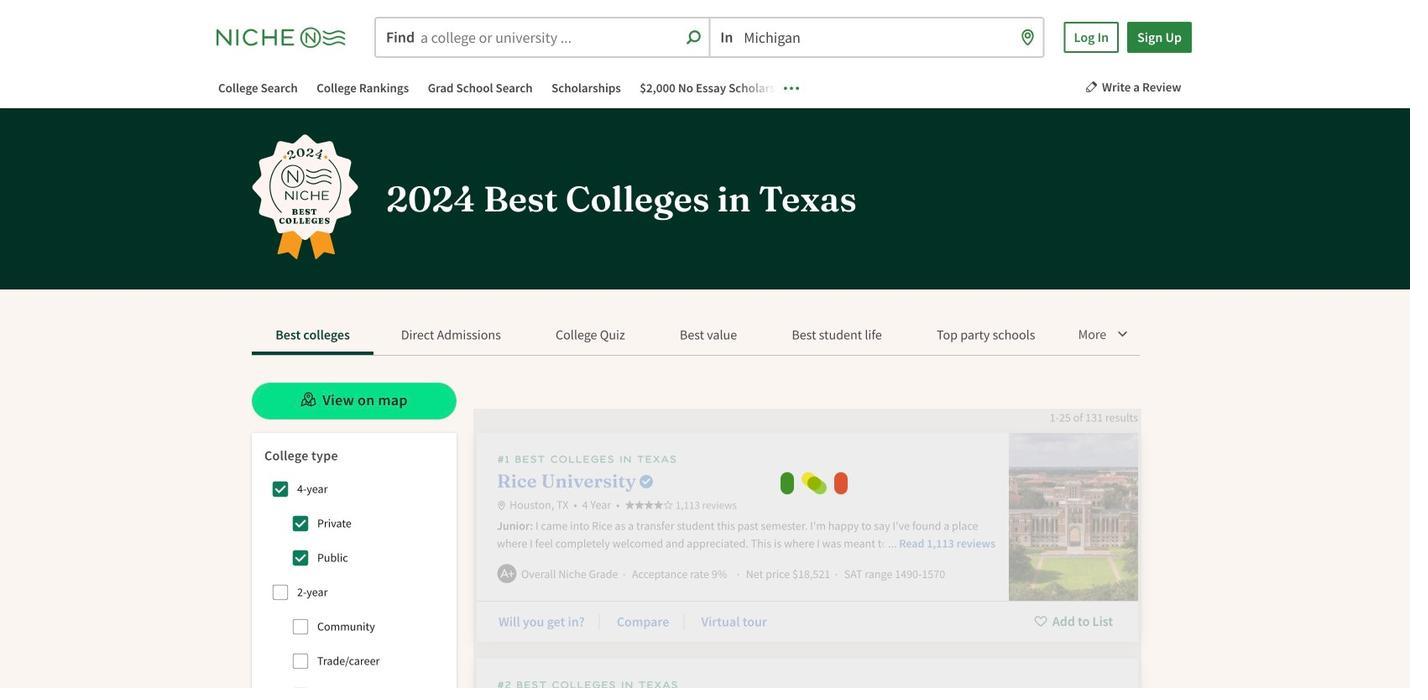 Task type: locate. For each thing, give the bounding box(es) containing it.
2-year. also controls the next 3 checkboxes image
[[272, 584, 289, 601]]

trade/career. nested checkbox 2 of 3. controlled by 2-year above element
[[284, 645, 317, 678]]

4-year. also controls the next 2 checkboxes element
[[264, 472, 297, 506]]

public. nested checkbox 2 of 2. controlled by 4-year above element
[[284, 541, 317, 575]]

university of texas - austin element
[[477, 659, 1138, 688]]

Texas text field
[[710, 18, 1043, 56]]

group
[[264, 472, 444, 688]]

a college or university ... text field
[[376, 18, 709, 56]]

other. nested checkbox 3 of 3. controlled by 2-year above element
[[284, 679, 317, 688]]

public. nested checkbox 2 of 2. controlled by 4-year above image
[[292, 550, 309, 566]]

private. nested checkbox 1 of 2. controlled by 4-year above image
[[292, 515, 309, 532]]

community. nested checkbox 1 of 3. controlled by 2-year above element
[[284, 610, 317, 644]]

trade/career. nested checkbox 2 of 3. controlled by 2-year above image
[[292, 653, 309, 670]]

rice university element
[[477, 433, 1138, 642]]



Task type: describe. For each thing, give the bounding box(es) containing it.
niche home image
[[217, 23, 359, 52]]

best colleges, current element
[[252, 320, 374, 355]]

group inside search filter controls element
[[264, 472, 444, 688]]

2-year. also controls the next 3 checkboxes element
[[264, 576, 297, 609]]

address image
[[497, 501, 506, 510]]

private. nested checkbox 1 of 2. controlled by 4-year above element
[[284, 507, 317, 540]]

arrow down image
[[1116, 327, 1129, 340]]

meatball image
[[784, 80, 799, 95]]

4-year. also controls the next 2 checkboxes image
[[272, 481, 289, 498]]

search filter controls element
[[252, 433, 457, 688]]

pencil image
[[1085, 80, 1098, 93]]

community. nested checkbox 1 of 3. controlled by 2-year above image
[[292, 618, 309, 635]]

banner links element
[[201, 77, 806, 100]]



Task type: vqa. For each thing, say whether or not it's contained in the screenshot.
ADMISSIONS element
no



